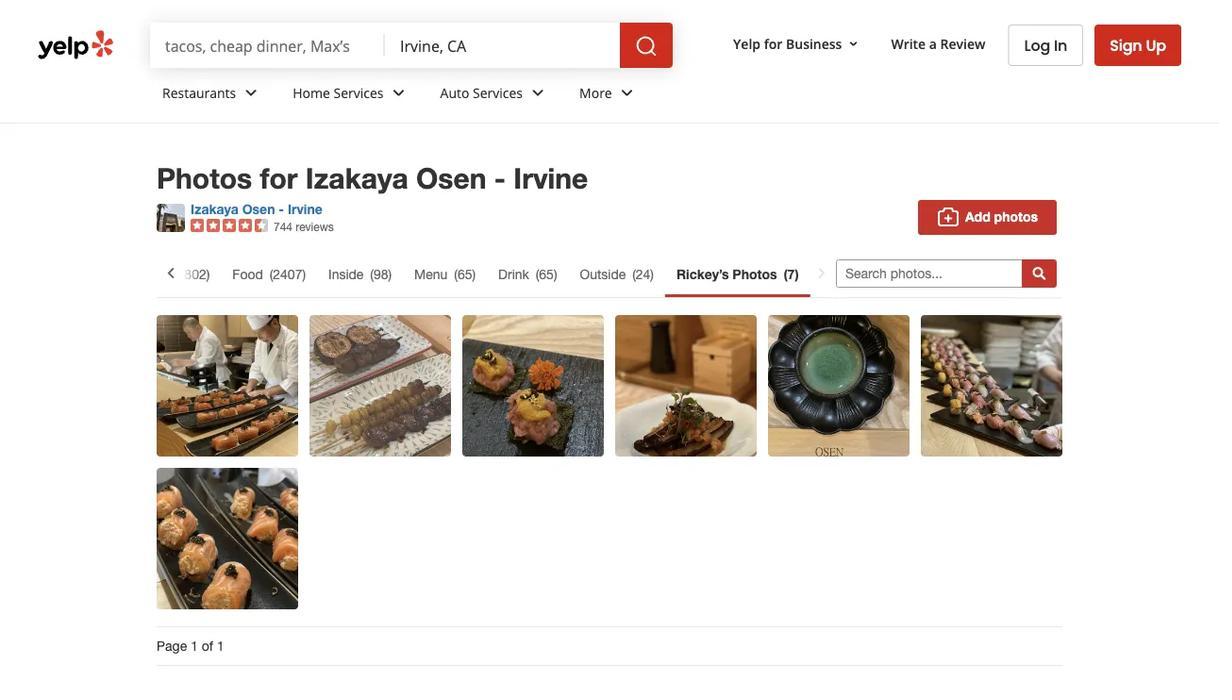Task type: vqa. For each thing, say whether or not it's contained in the screenshot.


Task type: locate. For each thing, give the bounding box(es) containing it.
24 chevron down v2 image inside the restaurants link
[[240, 82, 263, 104]]

osen up the 744
[[242, 201, 275, 217]]

auto services link
[[425, 68, 564, 123]]

for
[[764, 35, 783, 52], [260, 160, 298, 194]]

0 horizontal spatial none field
[[165, 35, 370, 56]]

24 chevron down v2 image for restaurants
[[240, 82, 263, 104]]

(65) right menu
[[454, 267, 476, 282]]

0 vertical spatial izakaya
[[306, 160, 408, 194]]

0 horizontal spatial services
[[334, 84, 384, 102]]

1 horizontal spatial services
[[473, 84, 523, 102]]

1 horizontal spatial (65)
[[536, 267, 557, 282]]

for for yelp
[[764, 35, 783, 52]]

1 24 chevron down v2 image from the left
[[387, 82, 410, 104]]

24 chevron down v2 image down find field
[[240, 82, 263, 104]]

page 1 of 1
[[157, 638, 224, 654]]

up
[[1146, 34, 1166, 56]]

izakaya up 4.5 star rating image
[[191, 201, 239, 217]]

- up the 744
[[279, 201, 284, 217]]

none field the near
[[400, 35, 605, 56]]

osen down auto
[[416, 160, 486, 194]]

0 horizontal spatial irvine
[[288, 201, 322, 217]]

home
[[293, 84, 330, 102]]

1 services from the left
[[334, 84, 384, 102]]

services for auto services
[[473, 84, 523, 102]]

izakaya osen - irvine
[[191, 201, 322, 217]]

izakaya
[[306, 160, 408, 194], [191, 201, 239, 217]]

for for photos
[[260, 160, 298, 194]]

24 chevron down v2 image for more
[[616, 82, 639, 104]]

2 24 chevron down v2 image from the left
[[527, 82, 549, 104]]

24 chevron down v2 image inside the home services link
[[387, 82, 410, 104]]

reviews
[[296, 220, 334, 233]]

food
[[232, 267, 263, 282]]

write a review link
[[884, 27, 993, 61]]

24 chevron down v2 image right auto services
[[527, 82, 549, 104]]

rickey's
[[677, 267, 729, 282]]

24 chevron down v2 image
[[240, 82, 263, 104], [616, 82, 639, 104]]

1 (65) from the left
[[454, 267, 476, 282]]

1 horizontal spatial irvine
[[514, 160, 588, 194]]

1 horizontal spatial 1
[[217, 638, 224, 654]]

Near text field
[[400, 35, 605, 56]]

photos up izakaya osen - irvine icon
[[157, 160, 252, 194]]

0 horizontal spatial 24 chevron down v2 image
[[240, 82, 263, 104]]

irvine
[[514, 160, 588, 194], [288, 201, 322, 217]]

services
[[334, 84, 384, 102], [473, 84, 523, 102]]

24 chevron down v2 image for home services
[[387, 82, 410, 104]]

2 services from the left
[[473, 84, 523, 102]]

(65)
[[454, 267, 476, 282], [536, 267, 557, 282]]

1 vertical spatial osen
[[242, 201, 275, 217]]

0 vertical spatial irvine
[[514, 160, 588, 194]]

24 chevron down v2 image for auto services
[[527, 82, 549, 104]]

izakaya up the reviews
[[306, 160, 408, 194]]

food (2407)
[[232, 267, 306, 282]]

photos left (7)
[[733, 267, 777, 282]]

log in
[[1024, 35, 1067, 56]]

1 horizontal spatial 24 chevron down v2 image
[[527, 82, 549, 104]]

izakaya osen - irvine image
[[157, 204, 185, 232]]

- down auto services link
[[494, 160, 506, 194]]

for right yelp
[[764, 35, 783, 52]]

more link
[[564, 68, 654, 123]]

services right the home
[[334, 84, 384, 102]]

0 vertical spatial -
[[494, 160, 506, 194]]

2 (65) from the left
[[536, 267, 557, 282]]

1 24 chevron down v2 image from the left
[[240, 82, 263, 104]]

1 vertical spatial irvine
[[288, 201, 322, 217]]

yelp for business
[[733, 35, 842, 52]]

1 horizontal spatial for
[[764, 35, 783, 52]]

0 horizontal spatial 24 chevron down v2 image
[[387, 82, 410, 104]]

2 24 chevron down v2 image from the left
[[616, 82, 639, 104]]

0 vertical spatial for
[[764, 35, 783, 52]]

1
[[191, 638, 198, 654], [217, 638, 224, 654]]

1 right of
[[217, 638, 224, 654]]

services for home services
[[334, 84, 384, 102]]

2 none field from the left
[[400, 35, 605, 56]]

1 none field from the left
[[165, 35, 370, 56]]

24 chevron down v2 image right the more at the top of page
[[616, 82, 639, 104]]

0 horizontal spatial photos
[[157, 160, 252, 194]]

1 horizontal spatial none field
[[400, 35, 605, 56]]

None field
[[165, 35, 370, 56], [400, 35, 605, 56]]

more
[[579, 84, 612, 102]]

1 left of
[[191, 638, 198, 654]]

business categories element
[[147, 68, 1181, 123]]

rickey's photos (7)
[[677, 267, 799, 282]]

write a review
[[891, 35, 986, 52]]

business
[[786, 35, 842, 52]]

services right auto
[[473, 84, 523, 102]]

drink (65)
[[498, 267, 557, 282]]

(98)
[[370, 267, 392, 282]]

(65) right drink
[[536, 267, 557, 282]]

1 vertical spatial izakaya
[[191, 201, 239, 217]]

1 horizontal spatial 24 chevron down v2 image
[[616, 82, 639, 104]]

none field up the home
[[165, 35, 370, 56]]

izakaya osen - irvine link
[[191, 201, 322, 217]]

none field up auto services link
[[400, 35, 605, 56]]

photo of izakaya osen - irvine - irvine, ca, united states image
[[157, 315, 298, 457], [310, 315, 451, 457], [462, 315, 604, 457], [615, 315, 757, 457], [768, 315, 910, 457], [921, 315, 1063, 457], [157, 468, 298, 610]]

add photos link
[[918, 200, 1057, 235]]

0 horizontal spatial -
[[279, 201, 284, 217]]

24 chevron down v2 image
[[387, 82, 410, 104], [527, 82, 549, 104]]

0 horizontal spatial (65)
[[454, 267, 476, 282]]

24 chevron down v2 image inside auto services link
[[527, 82, 549, 104]]

home services
[[293, 84, 384, 102]]

for inside button
[[764, 35, 783, 52]]

photos
[[157, 160, 252, 194], [733, 267, 777, 282]]

24 chevron down v2 image inside more link
[[616, 82, 639, 104]]

(2802)
[[174, 267, 210, 282]]

1 horizontal spatial izakaya
[[306, 160, 408, 194]]

1 vertical spatial photos
[[733, 267, 777, 282]]

search image
[[635, 35, 658, 58]]

0 vertical spatial osen
[[416, 160, 486, 194]]

0 horizontal spatial for
[[260, 160, 298, 194]]

24 chevron down v2 image left auto
[[387, 82, 410, 104]]

-
[[494, 160, 506, 194], [279, 201, 284, 217]]

in
[[1054, 35, 1067, 56]]

(65) for drink (65)
[[536, 267, 557, 282]]

osen
[[416, 160, 486, 194], [242, 201, 275, 217]]

0 horizontal spatial 1
[[191, 638, 198, 654]]

1 1 from the left
[[191, 638, 198, 654]]

1 vertical spatial for
[[260, 160, 298, 194]]

(2802) link
[[141, 252, 221, 297]]

744
[[274, 220, 293, 233]]

drink
[[498, 267, 529, 282]]

0 horizontal spatial osen
[[242, 201, 275, 217]]

None search field
[[150, 23, 677, 68]]

for up the izakaya osen - irvine link
[[260, 160, 298, 194]]



Task type: describe. For each thing, give the bounding box(es) containing it.
1 horizontal spatial photos
[[733, 267, 777, 282]]

(2407)
[[270, 267, 306, 282]]

sign up
[[1110, 34, 1166, 56]]

a
[[929, 35, 937, 52]]

auto
[[440, 84, 469, 102]]

outside (24)
[[580, 267, 654, 282]]

4.5 star rating image
[[191, 219, 268, 232]]

restaurants
[[162, 84, 236, 102]]

(24)
[[632, 267, 654, 282]]

Search photos... text field
[[836, 259, 1023, 288]]

inside
[[328, 267, 364, 282]]

menu
[[414, 267, 448, 282]]

log in link
[[1008, 25, 1083, 66]]

menu (65)
[[414, 267, 476, 282]]

(7)
[[784, 267, 799, 282]]

1 vertical spatial -
[[279, 201, 284, 217]]

photos for izakaya osen - irvine
[[157, 160, 588, 194]]

of
[[202, 638, 213, 654]]

review
[[940, 35, 986, 52]]

restaurants link
[[147, 68, 278, 123]]

none field find
[[165, 35, 370, 56]]

home services link
[[278, 68, 425, 123]]

16 chevron down v2 image
[[846, 36, 861, 52]]

log
[[1024, 35, 1050, 56]]

(65) for menu (65)
[[454, 267, 476, 282]]

write
[[891, 35, 926, 52]]

yelp
[[733, 35, 761, 52]]

sign up link
[[1095, 25, 1181, 66]]

2 1 from the left
[[217, 638, 224, 654]]

inside (98)
[[328, 267, 392, 282]]

add
[[965, 209, 991, 225]]

sign
[[1110, 34, 1142, 56]]

0 horizontal spatial izakaya
[[191, 201, 239, 217]]

1 horizontal spatial osen
[[416, 160, 486, 194]]

1 horizontal spatial -
[[494, 160, 506, 194]]

Find text field
[[165, 35, 370, 56]]

photos
[[994, 209, 1038, 225]]

page
[[157, 638, 187, 654]]

outside
[[580, 267, 626, 282]]

auto services
[[440, 84, 523, 102]]

0 vertical spatial photos
[[157, 160, 252, 194]]

744 reviews
[[274, 220, 334, 233]]

yelp for business button
[[726, 27, 869, 61]]

add photos
[[965, 209, 1038, 225]]



